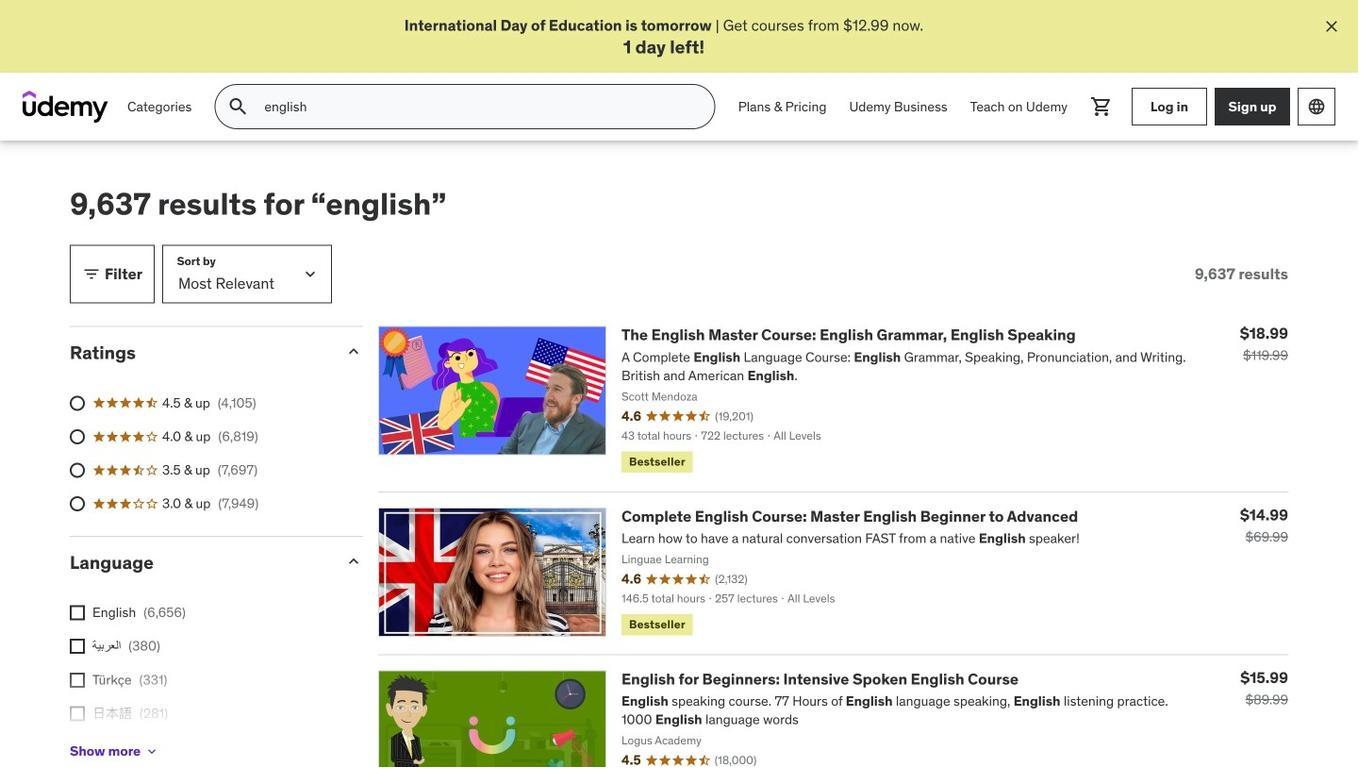 Task type: describe. For each thing, give the bounding box(es) containing it.
shopping cart with 0 items image
[[1091, 95, 1113, 118]]

small image
[[82, 265, 101, 284]]

2 small image from the top
[[344, 552, 363, 571]]

udemy image
[[23, 91, 109, 123]]

1 small image from the top
[[344, 342, 363, 361]]

xsmall image
[[70, 639, 85, 654]]



Task type: locate. For each thing, give the bounding box(es) containing it.
status
[[1195, 265, 1289, 283]]

xsmall image
[[70, 605, 85, 620], [70, 673, 85, 688], [70, 706, 85, 721], [145, 744, 160, 759]]

1 vertical spatial small image
[[344, 552, 363, 571]]

submit search image
[[227, 95, 249, 118]]

choose a language image
[[1308, 97, 1327, 116]]

close image
[[1323, 17, 1342, 36]]

small image
[[344, 342, 363, 361], [344, 552, 363, 571]]

0 vertical spatial small image
[[344, 342, 363, 361]]

Search for anything text field
[[261, 91, 692, 123]]



Task type: vqa. For each thing, say whether or not it's contained in the screenshot.
STARTING at the bottom of page
no



